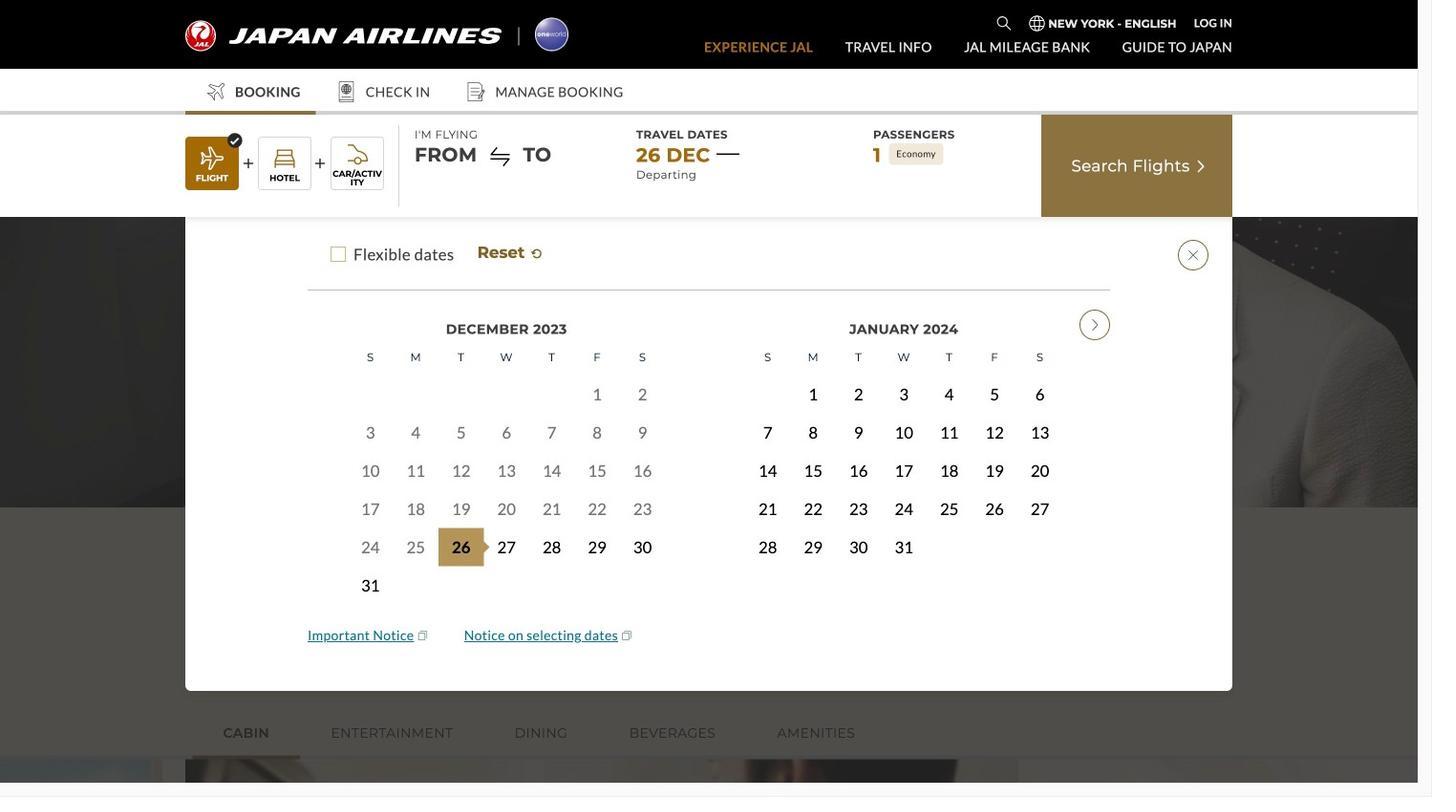 Task type: locate. For each thing, give the bounding box(es) containing it.
0 horizontal spatial thursday element
[[529, 339, 575, 375]]

monday element
[[393, 339, 439, 375], [791, 339, 836, 375]]

1 wednesday element from the left
[[484, 339, 529, 375]]

saturday element
[[620, 339, 666, 375], [1018, 339, 1063, 375]]

1 tuesday element from the left
[[439, 339, 484, 375]]

2 monday element from the left
[[791, 339, 836, 375]]

0 horizontal spatial friday element
[[575, 339, 620, 375]]

1 monday element from the left
[[393, 339, 439, 375]]

1 friday element from the left
[[575, 339, 620, 375]]

0 horizontal spatial wednesday element
[[484, 339, 529, 375]]

1 horizontal spatial saturday element
[[1018, 339, 1063, 375]]

1 saturday element from the left
[[620, 339, 666, 375]]

monday element for first thursday element from left tuesday element
[[393, 339, 439, 375]]

tuesday element for first thursday element from left
[[439, 339, 484, 375]]

friday element for 1st thursday element from the right
[[972, 339, 1018, 375]]

wednesday element
[[484, 339, 529, 375], [882, 339, 927, 375]]

tab list
[[193, 711, 1240, 759]]

friday element for first thursday element from left
[[575, 339, 620, 375]]

1 horizontal spatial wednesday element
[[882, 339, 927, 375]]

0 horizontal spatial sunday element
[[348, 339, 393, 375]]

0 horizontal spatial saturday element
[[620, 339, 666, 375]]

friday element
[[575, 339, 620, 375], [972, 339, 1018, 375]]

close image
[[1178, 240, 1209, 271]]

tuesday element
[[439, 339, 484, 375], [836, 339, 882, 375]]

1 horizontal spatial thursday element
[[927, 339, 972, 375]]

1 horizontal spatial tuesday element
[[836, 339, 882, 375]]

1 horizontal spatial friday element
[[972, 339, 1018, 375]]

0 horizontal spatial monday element
[[393, 339, 439, 375]]

2 sunday element from the left
[[745, 339, 791, 375]]

wednesday element for 1st thursday element from the right
[[882, 339, 927, 375]]

thursday element
[[529, 339, 575, 375], [927, 339, 972, 375]]

wednesday element for first thursday element from left
[[484, 339, 529, 375]]

2 friday element from the left
[[972, 339, 1018, 375]]

saturday element for friday element corresponding to first thursday element from left
[[620, 339, 666, 375]]

sunday element for the monday element associated with 1st thursday element from the right tuesday element
[[745, 339, 791, 375]]

0 horizontal spatial tuesday element
[[439, 339, 484, 375]]

1 horizontal spatial monday element
[[791, 339, 836, 375]]

1 horizontal spatial sunday element
[[745, 339, 791, 375]]

2 wednesday element from the left
[[882, 339, 927, 375]]

2 tuesday element from the left
[[836, 339, 882, 375]]

sunday element
[[348, 339, 393, 375], [745, 339, 791, 375]]

1 sunday element from the left
[[348, 339, 393, 375]]

japan airlines image
[[185, 21, 502, 51]]

2 saturday element from the left
[[1018, 339, 1063, 375]]



Task type: vqa. For each thing, say whether or not it's contained in the screenshot.
BOOKING to the middle
no



Task type: describe. For each thing, give the bounding box(es) containing it.
one world image
[[535, 18, 569, 51]]

tuesday element for 1st thursday element from the right
[[836, 339, 882, 375]]

monday element for 1st thursday element from the right tuesday element
[[791, 339, 836, 375]]

2 thursday element from the left
[[927, 339, 972, 375]]

1 thursday element from the left
[[529, 339, 575, 375]]

sunday element for the monday element for first thursday element from left tuesday element
[[348, 339, 393, 375]]

saturday element for friday element associated with 1st thursday element from the right
[[1018, 339, 1063, 375]]

reset image
[[530, 246, 545, 261]]



